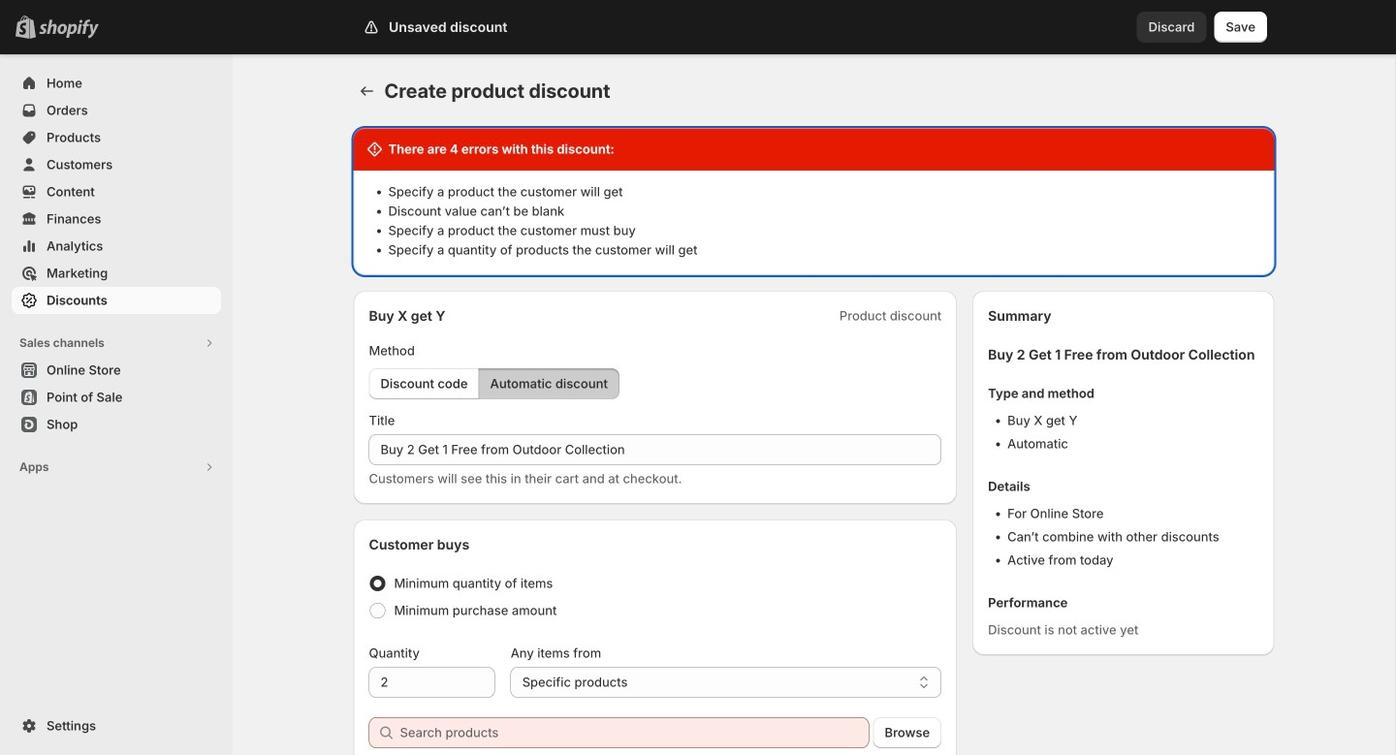 Task type: locate. For each thing, give the bounding box(es) containing it.
None text field
[[369, 434, 942, 465]]

None text field
[[369, 667, 495, 698]]

shopify image
[[39, 19, 99, 39]]



Task type: describe. For each thing, give the bounding box(es) containing it.
Search products text field
[[400, 718, 869, 749]]



Task type: vqa. For each thing, say whether or not it's contained in the screenshot.
In
no



